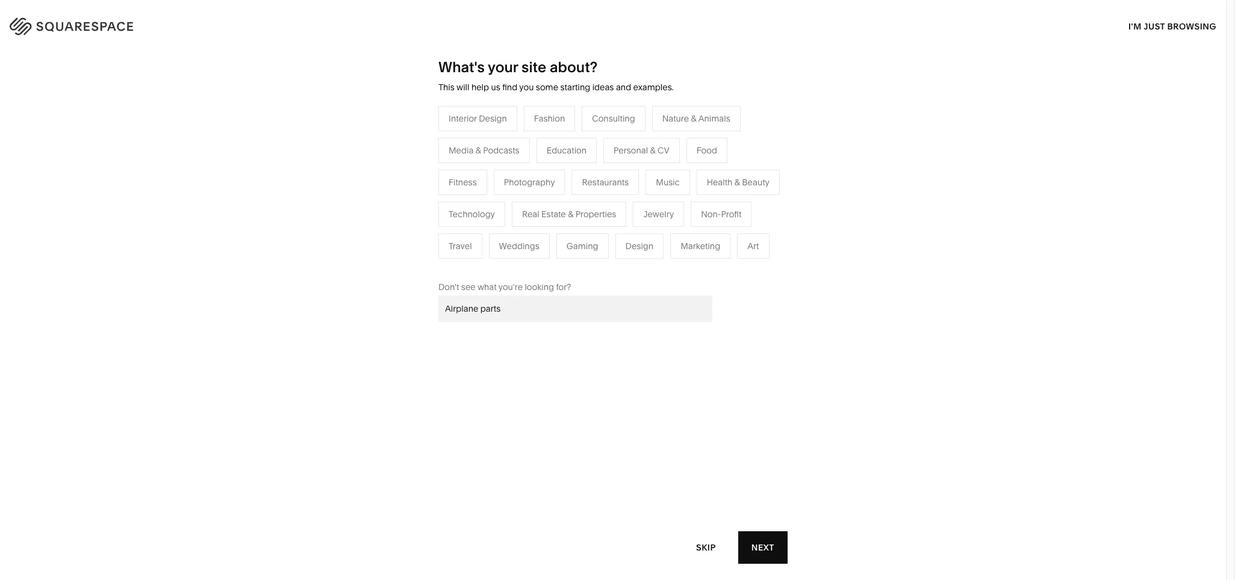 Task type: describe. For each thing, give the bounding box(es) containing it.
community & non-profits link
[[347, 222, 460, 232]]

you
[[520, 82, 534, 93]]

what's your site about? this will help us find you some starting ideas and examples.
[[439, 58, 674, 93]]

& inside radio
[[735, 177, 740, 188]]

& inside 'radio'
[[476, 145, 481, 156]]

education
[[547, 145, 587, 156]]

community & non-profits
[[347, 222, 448, 232]]

1 vertical spatial properties
[[528, 258, 568, 269]]

Marketing radio
[[671, 234, 731, 259]]

& right home
[[628, 167, 633, 178]]

gaming
[[567, 241, 599, 252]]

for?
[[556, 282, 571, 293]]

Technology radio
[[439, 202, 505, 227]]

1 vertical spatial podcasts
[[509, 204, 545, 214]]

skip button
[[683, 532, 729, 565]]

& right community
[[395, 222, 401, 232]]

1 vertical spatial real estate & properties
[[474, 258, 568, 269]]

this
[[439, 82, 455, 93]]

1 vertical spatial media
[[474, 204, 499, 214]]

travel inside radio
[[449, 241, 472, 252]]

community
[[347, 222, 393, 232]]

weddings link
[[474, 240, 527, 251]]

marketing
[[681, 241, 721, 252]]

Music radio
[[646, 170, 690, 195]]

real estate & properties inside option
[[522, 209, 617, 220]]

about?
[[550, 58, 598, 76]]

i'm just browsing
[[1129, 21, 1217, 32]]

Nature & Animals radio
[[652, 106, 741, 131]]

home & decor
[[601, 167, 660, 178]]

decor
[[635, 167, 660, 178]]

Non-Profit radio
[[691, 202, 752, 227]]

cv
[[658, 145, 670, 156]]

Travel radio
[[439, 234, 482, 259]]

skip
[[697, 543, 716, 553]]

fitness link
[[601, 204, 642, 214]]

media & podcasts inside 'radio'
[[449, 145, 520, 156]]

Don't see what you're looking for? field
[[439, 296, 713, 322]]

find
[[503, 82, 518, 93]]

fitness inside radio
[[449, 177, 477, 188]]

photography
[[504, 177, 555, 188]]

squarespace logo link
[[24, 14, 262, 34]]

some
[[536, 82, 559, 93]]

us
[[491, 82, 501, 93]]

1 vertical spatial estate
[[494, 258, 518, 269]]

browsing
[[1168, 21, 1217, 32]]

i'm
[[1129, 21, 1142, 32]]

1 vertical spatial media & podcasts
[[474, 204, 545, 214]]

art
[[748, 241, 759, 252]]

& down restaurants link
[[501, 204, 507, 214]]

events
[[474, 222, 501, 232]]

will
[[457, 82, 470, 93]]

jewelry
[[644, 209, 674, 220]]

see
[[461, 282, 476, 293]]

real inside real estate & properties option
[[522, 209, 540, 220]]

properties inside real estate & properties option
[[576, 209, 617, 220]]

Interior Design radio
[[439, 106, 517, 131]]

Education radio
[[537, 138, 597, 163]]

next button
[[739, 532, 788, 565]]

nature & animals inside nature & animals option
[[663, 113, 731, 124]]

Personal & CV radio
[[604, 138, 680, 163]]

starting
[[561, 82, 591, 93]]

Fashion radio
[[524, 106, 576, 131]]

weddings inside option
[[499, 241, 540, 252]]

Real Estate & Properties radio
[[512, 202, 627, 227]]

don't see what you're looking for?
[[439, 282, 571, 293]]



Task type: locate. For each thing, give the bounding box(es) containing it.
travel down technology
[[449, 241, 472, 252]]

0 horizontal spatial non-
[[403, 222, 423, 232]]

non-
[[701, 209, 721, 220], [403, 222, 423, 232]]

podcasts inside 'radio'
[[483, 145, 520, 156]]

real estate & properties up you're
[[474, 258, 568, 269]]

nature & animals link
[[601, 185, 682, 196]]

media & podcasts
[[449, 145, 520, 156], [474, 204, 545, 214]]

1 horizontal spatial travel
[[474, 167, 497, 178]]

weddings down events link
[[474, 240, 515, 251]]

0 horizontal spatial restaurants
[[474, 185, 521, 196]]

animals up food
[[699, 113, 731, 124]]

restaurants inside restaurants option
[[582, 177, 629, 188]]

1 horizontal spatial media
[[474, 204, 499, 214]]

1 horizontal spatial properties
[[576, 209, 617, 220]]

0 vertical spatial design
[[479, 113, 507, 124]]

weddings up real estate & properties link
[[499, 241, 540, 252]]

0 horizontal spatial estate
[[494, 258, 518, 269]]

interior
[[449, 113, 477, 124]]

1 vertical spatial nature & animals
[[601, 185, 669, 196]]

technology
[[449, 209, 495, 220]]

animals down decor
[[637, 185, 669, 196]]

don't
[[439, 282, 459, 293]]

events link
[[474, 222, 513, 232]]

what
[[478, 282, 497, 293]]

media up events
[[474, 204, 499, 214]]

just
[[1144, 21, 1166, 32]]

0 vertical spatial real estate & properties
[[522, 209, 617, 220]]

Health & Beauty radio
[[697, 170, 780, 195]]

properties down restaurants option
[[576, 209, 617, 220]]

properties
[[576, 209, 617, 220], [528, 258, 568, 269]]

fitness
[[449, 177, 477, 188], [601, 204, 630, 214]]

0 horizontal spatial media
[[449, 145, 474, 156]]

music
[[656, 177, 680, 188]]

0 vertical spatial animals
[[699, 113, 731, 124]]

0 vertical spatial real
[[522, 209, 540, 220]]

Consulting radio
[[582, 106, 646, 131]]

1 horizontal spatial real
[[522, 209, 540, 220]]

Photography radio
[[494, 170, 565, 195]]

1 vertical spatial fitness
[[601, 204, 630, 214]]

non- right community
[[403, 222, 423, 232]]

beauty
[[742, 177, 770, 188]]

& up gaming option
[[568, 209, 574, 220]]

design inside "radio"
[[626, 241, 654, 252]]

your
[[488, 58, 518, 76]]

animals inside option
[[699, 113, 731, 124]]

design inside option
[[479, 113, 507, 124]]

profits
[[423, 222, 448, 232]]

0 vertical spatial estate
[[542, 209, 566, 220]]

home & decor link
[[601, 167, 672, 178]]

health
[[707, 177, 733, 188]]

health & beauty
[[707, 177, 770, 188]]

podcasts down photography
[[509, 204, 545, 214]]

Media & Podcasts radio
[[439, 138, 530, 163]]

estate down weddings link
[[494, 258, 518, 269]]

looking
[[525, 282, 554, 293]]

animals
[[699, 113, 731, 124], [637, 185, 669, 196]]

0 vertical spatial non-
[[701, 209, 721, 220]]

real down photography
[[522, 209, 540, 220]]

squarespace logo image
[[24, 14, 158, 34]]

0 vertical spatial nature & animals
[[663, 113, 731, 124]]

0 vertical spatial media
[[449, 145, 474, 156]]

Art radio
[[738, 234, 770, 259]]

nature up cv
[[663, 113, 689, 124]]

nature inside option
[[663, 113, 689, 124]]

design down jewelry
[[626, 241, 654, 252]]

restaurants link
[[474, 185, 533, 196]]

non-profit
[[701, 209, 742, 220]]

media & podcasts up travel link
[[449, 145, 520, 156]]

& left cv
[[650, 145, 656, 156]]

& down home & decor
[[630, 185, 636, 196]]

1 horizontal spatial animals
[[699, 113, 731, 124]]

real
[[522, 209, 540, 220], [474, 258, 492, 269]]

lusaka image
[[451, 412, 776, 581]]

0 horizontal spatial fitness
[[449, 177, 477, 188]]

site
[[522, 58, 547, 76]]

1 vertical spatial design
[[626, 241, 654, 252]]

real up what
[[474, 258, 492, 269]]

properties up looking
[[528, 258, 568, 269]]

help
[[472, 82, 489, 93]]

real estate & properties link
[[474, 258, 581, 269]]

personal
[[614, 145, 648, 156]]

fitness down restaurants option
[[601, 204, 630, 214]]

0 horizontal spatial properties
[[528, 258, 568, 269]]

Weddings radio
[[489, 234, 550, 259]]

personal & cv
[[614, 145, 670, 156]]

design right interior
[[479, 113, 507, 124]]

restaurants
[[582, 177, 629, 188], [474, 185, 521, 196]]

estate down photography radio
[[542, 209, 566, 220]]

1 vertical spatial animals
[[637, 185, 669, 196]]

i'm just browsing link
[[1129, 10, 1217, 43]]

1 vertical spatial travel
[[449, 241, 472, 252]]

nature
[[663, 113, 689, 124], [601, 185, 628, 196]]

nature down home
[[601, 185, 628, 196]]

1 vertical spatial real
[[474, 258, 492, 269]]

podcasts up travel link
[[483, 145, 520, 156]]

what's
[[439, 58, 485, 76]]

0 horizontal spatial travel
[[449, 241, 472, 252]]

0 vertical spatial media & podcasts
[[449, 145, 520, 156]]

0 horizontal spatial animals
[[637, 185, 669, 196]]

media down interior
[[449, 145, 474, 156]]

nature & animals
[[663, 113, 731, 124], [601, 185, 669, 196]]

home
[[601, 167, 626, 178]]

nature & animals up food
[[663, 113, 731, 124]]

1 vertical spatial nature
[[601, 185, 628, 196]]

& up travel link
[[476, 145, 481, 156]]

real estate & properties up gaming option
[[522, 209, 617, 220]]

nature & animals down home & decor link
[[601, 185, 669, 196]]

non- inside "radio"
[[701, 209, 721, 220]]

Fitness radio
[[439, 170, 487, 195]]

0 horizontal spatial real
[[474, 258, 492, 269]]

examples.
[[634, 82, 674, 93]]

next
[[752, 543, 775, 553]]

0 horizontal spatial design
[[479, 113, 507, 124]]

fashion
[[534, 113, 565, 124]]

& up food option
[[691, 113, 697, 124]]

design
[[479, 113, 507, 124], [626, 241, 654, 252]]

Jewelry radio
[[633, 202, 685, 227]]

1 horizontal spatial fitness
[[601, 204, 630, 214]]

travel link
[[474, 167, 509, 178]]

and
[[616, 82, 631, 93]]

&
[[691, 113, 697, 124], [476, 145, 481, 156], [650, 145, 656, 156], [628, 167, 633, 178], [735, 177, 740, 188], [630, 185, 636, 196], [501, 204, 507, 214], [568, 209, 574, 220], [395, 222, 401, 232], [520, 258, 526, 269]]

media & podcasts link
[[474, 204, 557, 214]]

& up you're
[[520, 258, 526, 269]]

0 horizontal spatial nature
[[601, 185, 628, 196]]

travel down media & podcasts 'radio'
[[474, 167, 497, 178]]

weddings
[[474, 240, 515, 251], [499, 241, 540, 252]]

0 vertical spatial travel
[[474, 167, 497, 178]]

Food radio
[[687, 138, 728, 163]]

media
[[449, 145, 474, 156], [474, 204, 499, 214]]

& right health
[[735, 177, 740, 188]]

food
[[697, 145, 718, 156]]

restaurants down travel link
[[474, 185, 521, 196]]

1 horizontal spatial nature
[[663, 113, 689, 124]]

fitness up technology
[[449, 177, 477, 188]]

Design radio
[[615, 234, 664, 259]]

lusaka element
[[451, 412, 776, 581]]

1 horizontal spatial design
[[626, 241, 654, 252]]

media inside 'radio'
[[449, 145, 474, 156]]

1 horizontal spatial restaurants
[[582, 177, 629, 188]]

estate inside option
[[542, 209, 566, 220]]

Restaurants radio
[[572, 170, 639, 195]]

ideas
[[593, 82, 614, 93]]

restaurants up fitness link
[[582, 177, 629, 188]]

interior design
[[449, 113, 507, 124]]

1 horizontal spatial non-
[[701, 209, 721, 220]]

media & podcasts down restaurants link
[[474, 204, 545, 214]]

real estate & properties
[[522, 209, 617, 220], [474, 258, 568, 269]]

consulting
[[592, 113, 635, 124]]

0 vertical spatial nature
[[663, 113, 689, 124]]

podcasts
[[483, 145, 520, 156], [509, 204, 545, 214]]

you're
[[499, 282, 523, 293]]

0 vertical spatial fitness
[[449, 177, 477, 188]]

0 vertical spatial properties
[[576, 209, 617, 220]]

Gaming radio
[[557, 234, 609, 259]]

profit
[[721, 209, 742, 220]]

estate
[[542, 209, 566, 220], [494, 258, 518, 269]]

travel
[[474, 167, 497, 178], [449, 241, 472, 252]]

non- down health
[[701, 209, 721, 220]]

1 vertical spatial non-
[[403, 222, 423, 232]]

1 horizontal spatial estate
[[542, 209, 566, 220]]

0 vertical spatial podcasts
[[483, 145, 520, 156]]



Task type: vqa. For each thing, say whether or not it's contained in the screenshot.
PREVIEW OF BUILDING YOUR OWN TEMPLATE image
no



